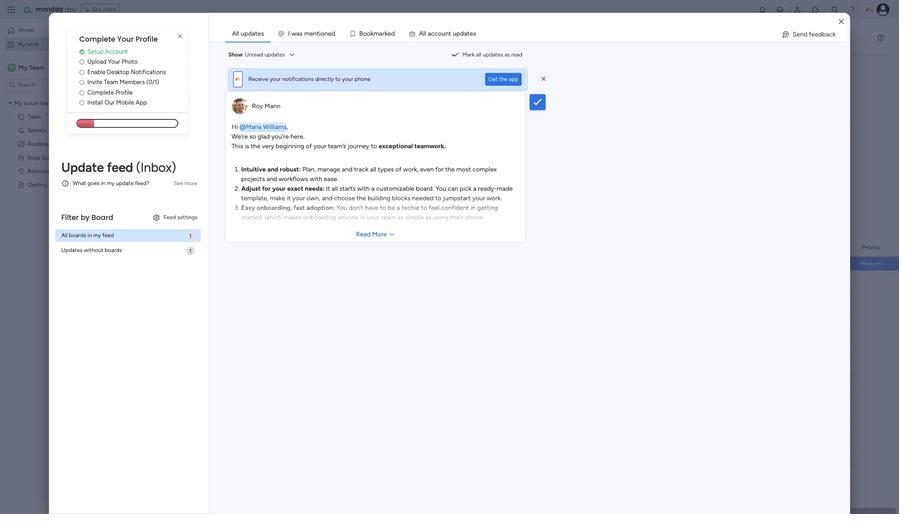 Task type: vqa. For each thing, say whether or not it's contained in the screenshot.
top the Vote
no



Task type: describe. For each thing, give the bounding box(es) containing it.
date
[[172, 244, 189, 254]]

own,
[[307, 194, 321, 202]]

1 for updates without boards
[[189, 248, 192, 255]]

makes
[[284, 213, 302, 221]]

with inside it all starts with a customizable board. you can pick a ready-made template, make it your own, and choose the building blocks needed to jumpstart your work.
[[357, 185, 370, 192]]

customizable
[[376, 185, 415, 192]]

items inside this week / 0 items
[[183, 160, 197, 167]]

setup
[[87, 48, 104, 55]]

items inside later / 0 items
[[166, 218, 179, 225]]

past dates / 0 items
[[135, 100, 200, 110]]

apps image
[[812, 6, 820, 14]]

1 s from the left
[[300, 30, 303, 37]]

phone
[[355, 76, 371, 83]]

in up updates without boards
[[88, 232, 92, 239]]

1 vertical spatial profile
[[116, 89, 133, 96]]

circle o image for upload
[[79, 59, 85, 65]]

so
[[250, 133, 256, 140]]

check circle image
[[79, 49, 85, 55]]

fast
[[294, 204, 305, 211]]

complex
[[473, 165, 497, 173]]

and inside it all starts with a customizable board. you can pick a ready-made template, make it your own, and choose the building blocks needed to jumpstart your work.
[[322, 194, 333, 202]]

dapulse x slim image
[[176, 32, 185, 41]]

to inside it all starts with a customizable board. you can pick a ready-made template, make it your own, and choose the building blocks needed to jumpstart your work.
[[436, 194, 442, 202]]

the inside it all starts with a customizable board. you can pick a ready-made template, make it your own, and choose the building blocks needed to jumpstart your work.
[[357, 194, 366, 202]]

teamwork.
[[415, 142, 446, 150]]

without
[[135, 244, 164, 254]]

feed?
[[135, 180, 149, 187]]

0 horizontal spatial boards
[[69, 232, 86, 239]]

today / 0 items
[[135, 129, 184, 139]]

most
[[457, 165, 471, 173]]

in down don't
[[360, 213, 365, 221]]

1 horizontal spatial as
[[426, 213, 432, 221]]

see for see more
[[174, 180, 183, 187]]

d for i w a s m e n t i o n e d
[[332, 30, 335, 37]]

confident
[[441, 204, 469, 211]]

a inside you don't have to be a techie to feel confident in getting started, which makes onboarding anyone in your team as simple as using their phone.
[[397, 204, 400, 211]]

later
[[135, 215, 153, 225]]

send feedback button
[[779, 28, 840, 41]]

1 o from the left
[[321, 30, 325, 37]]

search image
[[184, 67, 190, 74]]

and left robust: in the left top of the page
[[268, 165, 278, 173]]

have
[[365, 204, 379, 211]]

complete profile link
[[79, 88, 188, 97]]

updates without boards
[[61, 247, 122, 254]]

send
[[793, 30, 808, 38]]

your inside you don't have to be a techie to feel confident in getting started, which makes onboarding anyone in your team as simple as using their phone.
[[367, 213, 380, 221]]

feed settings button
[[149, 211, 201, 224]]

read
[[512, 51, 523, 58]]

this week / 0 items
[[135, 158, 197, 168]]

my work button
[[5, 38, 86, 51]]

needed
[[412, 194, 434, 202]]

filter by board
[[61, 212, 113, 222]]

getting
[[477, 204, 498, 211]]

/ right later
[[155, 215, 159, 225]]

2 l from the left
[[425, 30, 426, 37]]

to left be
[[380, 204, 387, 211]]

unread
[[245, 51, 263, 58]]

it
[[326, 185, 330, 192]]

m for e
[[304, 30, 310, 37]]

0 vertical spatial profile
[[136, 34, 158, 44]]

updates inside tab list
[[241, 30, 264, 37]]

make
[[270, 194, 285, 202]]

projects
[[241, 175, 265, 183]]

read more button
[[226, 226, 526, 242]]

work
[[27, 41, 39, 48]]

plan, manage and track all types of work, even for the most complex projects and workflows with ease.
[[241, 165, 497, 183]]

a l l a c c o u n t u p d a t e s
[[419, 30, 476, 37]]

started
[[48, 181, 67, 188]]

our
[[105, 99, 115, 106]]

notifications
[[131, 68, 166, 76]]

onboarding,
[[257, 204, 292, 211]]

what goes in my update feed?
[[73, 180, 149, 187]]

m for a
[[374, 30, 379, 37]]

your down "customize"
[[270, 76, 281, 83]]

my work
[[120, 30, 174, 49]]

d for a l l a c c o u n t u p d a t e s
[[460, 30, 464, 37]]

receive your notifications directly to your phone
[[249, 76, 371, 83]]

plans
[[103, 6, 116, 13]]

this inside hi @maria williams , we're so glad you're here. this is the very beginning of your team's journey to exceptional teamwork.
[[232, 142, 243, 150]]

2 t from the left
[[449, 30, 452, 37]]

list box containing my scrum team
[[0, 95, 102, 300]]

1 n from the left
[[313, 30, 317, 37]]

ease.
[[324, 175, 339, 183]]

adjust for your exact needs:
[[241, 185, 325, 192]]

goes
[[87, 180, 100, 187]]

2 e from the left
[[328, 30, 332, 37]]

home button
[[5, 24, 86, 37]]

updates
[[61, 247, 83, 254]]

even
[[420, 165, 434, 173]]

update
[[61, 160, 104, 175]]

get the app button
[[486, 73, 522, 86]]

invite team members (0/1) link
[[79, 78, 188, 87]]

0 horizontal spatial as
[[398, 213, 404, 221]]

desktop
[[107, 68, 129, 76]]

the inside plan, manage and track all types of work, even for the most complex projects and workflows with ease.
[[445, 165, 455, 173]]

to right directly
[[336, 76, 341, 83]]

today
[[135, 129, 158, 139]]

1 for all boards in my feed
[[189, 233, 192, 240]]

beginning
[[276, 142, 304, 150]]

williams
[[263, 123, 287, 131]]

read more
[[356, 230, 387, 238]]

be
[[388, 204, 395, 211]]

mark all updates as read button
[[448, 49, 526, 61]]

all updates link
[[226, 26, 271, 41]]

all for starts
[[332, 185, 338, 192]]

1 u from the left
[[442, 30, 445, 37]]

photo
[[122, 58, 138, 65]]

feed settings
[[164, 214, 198, 221]]

items inside past dates / 0 items
[[186, 102, 200, 109]]

2 d from the left
[[391, 30, 395, 37]]

anyone
[[338, 213, 359, 221]]

mobile
[[116, 99, 134, 106]]

2 c from the left
[[435, 30, 438, 37]]

b o o k m a r k e d
[[359, 30, 395, 37]]

circle o image for invite
[[79, 80, 85, 86]]

sprints
[[28, 127, 45, 134]]

by
[[81, 212, 90, 222]]

intuitive and robust:
[[241, 165, 301, 173]]

app
[[509, 76, 519, 82]]

feel
[[429, 204, 440, 211]]

0 inside past dates / 0 items
[[181, 102, 185, 109]]

0 inside today / 0 items
[[165, 131, 169, 138]]

a left date
[[165, 244, 170, 254]]

you inside it all starts with a customizable board. you can pick a ready-made template, make it your own, and choose the building blocks needed to jumpstart your work.
[[436, 185, 447, 192]]

1 inside without a date / 1 item
[[197, 247, 199, 253]]

inbox image
[[777, 6, 785, 14]]

a up building
[[372, 185, 375, 192]]

b
[[359, 30, 363, 37]]

customize button
[[256, 64, 299, 77]]

what
[[73, 180, 86, 187]]

3 e from the left
[[388, 30, 391, 37]]

2 u from the left
[[453, 30, 457, 37]]

search everything image
[[832, 6, 840, 14]]

a
[[419, 30, 424, 37]]

all boards in my feed
[[61, 232, 114, 239]]

invite team members (0/1)
[[87, 79, 159, 86]]

/ right the week
[[172, 158, 176, 168]]

a right b
[[379, 30, 383, 37]]

ready-
[[478, 185, 497, 192]]

track
[[354, 165, 369, 173]]

1 vertical spatial feed
[[102, 232, 114, 239]]

board.
[[416, 185, 434, 192]]

public board image for tasks
[[17, 113, 25, 120]]

the inside button
[[500, 76, 508, 82]]

circle o image for install
[[79, 100, 85, 106]]

your down 'ready-'
[[473, 194, 485, 202]]

/ right date
[[191, 244, 195, 254]]

your left phone
[[342, 76, 353, 83]]

techie
[[402, 204, 420, 211]]

tab list containing all updates
[[225, 26, 848, 42]]



Task type: locate. For each thing, give the bounding box(es) containing it.
circle o image inside upload your photo link
[[79, 59, 85, 65]]

more
[[372, 230, 387, 238]]

boards up updates
[[69, 232, 86, 239]]

members
[[120, 79, 145, 86]]

mann
[[265, 102, 281, 110]]

1 vertical spatial my
[[93, 232, 101, 239]]

my scrum team
[[14, 100, 53, 106]]

for up make
[[262, 185, 271, 192]]

my team
[[18, 64, 45, 71]]

circle o image
[[79, 59, 85, 65], [79, 80, 85, 86]]

intuitive
[[241, 165, 266, 173]]

2 horizontal spatial d
[[460, 30, 464, 37]]

install our mobile app
[[87, 99, 147, 106]]

update
[[116, 180, 134, 187]]

3 circle o image from the top
[[79, 100, 85, 106]]

you don't have to be a techie to feel confident in getting started, which makes onboarding anyone in your team as simple as using their phone.
[[241, 204, 498, 221]]

1 vertical spatial of
[[396, 165, 402, 173]]

your
[[270, 76, 281, 83], [342, 76, 353, 83], [314, 142, 326, 150], [272, 185, 286, 192], [292, 194, 305, 202], [473, 194, 485, 202], [367, 213, 380, 221]]

1 horizontal spatial my
[[107, 180, 115, 187]]

1 horizontal spatial u
[[453, 30, 457, 37]]

directly
[[315, 76, 334, 83]]

1 vertical spatial all
[[61, 232, 68, 239]]

public board image left getting
[[17, 181, 25, 189]]

circle o image down check circle image
[[79, 59, 85, 65]]

complete your profile
[[79, 34, 158, 44]]

feed down board
[[102, 232, 114, 239]]

(inbox)
[[136, 160, 176, 175]]

all right the 'track'
[[370, 165, 376, 173]]

0 vertical spatial for
[[436, 165, 444, 173]]

1 horizontal spatial all
[[232, 30, 239, 37]]

1 vertical spatial see
[[174, 180, 183, 187]]

0 horizontal spatial all
[[61, 232, 68, 239]]

3 d from the left
[[460, 30, 464, 37]]

1 horizontal spatial s
[[473, 30, 476, 37]]

all for all updates
[[232, 30, 239, 37]]

1 public board image from the top
[[17, 113, 25, 120]]

circle o image inside enable desktop notifications link
[[79, 69, 85, 75]]

all inside button
[[476, 51, 482, 58]]

robust:
[[280, 165, 301, 173]]

a right a
[[428, 30, 431, 37]]

and down intuitive and robust:
[[267, 175, 277, 183]]

0 horizontal spatial s
[[300, 30, 303, 37]]

my left 'update'
[[107, 180, 115, 187]]

needs:
[[305, 185, 325, 192]]

1 vertical spatial public board image
[[17, 181, 25, 189]]

u right a
[[453, 30, 457, 37]]

a right be
[[397, 204, 400, 211]]

3 t from the left
[[468, 30, 470, 37]]

1 circle o image from the top
[[79, 69, 85, 75]]

2 n from the left
[[325, 30, 328, 37]]

public board image for getting started
[[17, 181, 25, 189]]

0 horizontal spatial you
[[337, 204, 347, 211]]

r
[[383, 30, 385, 37]]

of left work,
[[396, 165, 402, 173]]

1 vertical spatial boards
[[105, 247, 122, 254]]

adoption:
[[307, 204, 335, 211]]

public board image left tasks
[[17, 113, 25, 120]]

my right caret down icon
[[14, 100, 22, 106]]

o right w
[[321, 30, 325, 37]]

l left p
[[424, 30, 425, 37]]

started,
[[241, 213, 263, 221]]

dapulse x slim image
[[542, 75, 546, 82]]

0 vertical spatial all
[[232, 30, 239, 37]]

1 vertical spatial all
[[370, 165, 376, 173]]

1 horizontal spatial n
[[325, 30, 328, 37]]

0 horizontal spatial k
[[371, 30, 374, 37]]

1 horizontal spatial for
[[436, 165, 444, 173]]

types
[[378, 165, 394, 173]]

see left plans
[[92, 6, 102, 13]]

in right goes
[[101, 180, 106, 187]]

1 horizontal spatial updates
[[265, 51, 285, 58]]

customize
[[269, 67, 296, 74]]

you left can
[[436, 185, 447, 192]]

0 horizontal spatial of
[[306, 142, 312, 150]]

with inside plan, manage and track all types of work, even for the most complex projects and workflows with ease.
[[310, 175, 322, 183]]

a right p
[[464, 30, 468, 37]]

0 vertical spatial all
[[476, 51, 482, 58]]

1 vertical spatial complete
[[87, 89, 114, 96]]

team for invite
[[104, 79, 118, 86]]

getting started
[[28, 181, 67, 188]]

m
[[9, 64, 14, 71]]

all right mark
[[476, 51, 482, 58]]

1 c from the left
[[431, 30, 435, 37]]

/ right 'dates' on the top left of page
[[175, 100, 179, 110]]

hide done items
[[211, 67, 253, 74]]

0 vertical spatial circle o image
[[79, 69, 85, 75]]

my inside workspace selection element
[[18, 64, 27, 71]]

all inside tab list
[[232, 30, 239, 37]]

all
[[476, 51, 482, 58], [370, 165, 376, 173], [332, 185, 338, 192]]

t right p
[[468, 30, 470, 37]]

profile down invite team members (0/1)
[[116, 89, 133, 96]]

0 vertical spatial team
[[29, 64, 45, 71]]

0 right 'dates' on the top left of page
[[181, 102, 185, 109]]

done
[[225, 67, 237, 74]]

1 vertical spatial with
[[357, 185, 370, 192]]

0 vertical spatial feed
[[107, 160, 133, 175]]

complete
[[79, 34, 115, 44], [87, 89, 114, 96]]

None search field
[[118, 64, 194, 77]]

1 l from the left
[[424, 30, 425, 37]]

my for my work
[[120, 30, 139, 49]]

2 circle o image from the top
[[79, 90, 85, 96]]

1 vertical spatial your
[[108, 58, 120, 65]]

n right i
[[325, 30, 328, 37]]

2 horizontal spatial as
[[505, 51, 510, 58]]

to up feel
[[436, 194, 442, 202]]

1 down settings
[[189, 233, 192, 240]]

1 right date
[[189, 248, 192, 255]]

1 horizontal spatial t
[[449, 30, 452, 37]]

circle o image left install
[[79, 100, 85, 106]]

your inside hi @maria williams , we're so glad you're here. this is the very beginning of your team's journey to exceptional teamwork.
[[314, 142, 326, 150]]

3 n from the left
[[445, 30, 449, 37]]

my right workspace image in the left top of the page
[[18, 64, 27, 71]]

0 horizontal spatial with
[[310, 175, 322, 183]]

0 horizontal spatial d
[[332, 30, 335, 37]]

in up phone.
[[471, 204, 476, 211]]

w
[[292, 30, 297, 37]]

which
[[265, 213, 282, 221]]

all inside plan, manage and track all types of work, even for the most complex projects and workflows with ease.
[[370, 165, 376, 173]]

o right b
[[367, 30, 371, 37]]

0 horizontal spatial u
[[442, 30, 445, 37]]

u left p
[[442, 30, 445, 37]]

to down the needed
[[421, 204, 427, 211]]

see for see plans
[[92, 6, 102, 13]]

the right is
[[251, 142, 260, 150]]

1 horizontal spatial boards
[[105, 247, 122, 254]]

caret down image
[[8, 100, 12, 106]]

your down the account
[[108, 58, 120, 65]]

workspace image
[[8, 63, 16, 72]]

l right a
[[425, 30, 426, 37]]

i
[[288, 30, 290, 37]]

it
[[287, 194, 291, 202]]

adjust
[[241, 185, 261, 192]]

with down plan, manage and track all types of work, even for the most complex projects and workflows with ease.
[[357, 185, 370, 192]]

1 horizontal spatial d
[[391, 30, 395, 37]]

pick
[[460, 185, 472, 192]]

as down 'techie'
[[398, 213, 404, 221]]

roy
[[252, 102, 263, 110]]

0 right later
[[161, 218, 164, 225]]

1 m from the left
[[304, 30, 310, 37]]

s right w
[[300, 30, 303, 37]]

e right r
[[388, 30, 391, 37]]

1 horizontal spatial team
[[104, 79, 118, 86]]

complete up setup
[[79, 34, 115, 44]]

1 vertical spatial team
[[104, 79, 118, 86]]

and down it
[[322, 194, 333, 202]]

for
[[436, 165, 444, 173], [262, 185, 271, 192]]

1 image
[[783, 0, 790, 9]]

complete for complete your profile
[[79, 34, 115, 44]]

all up show
[[232, 30, 239, 37]]

c
[[431, 30, 435, 37], [435, 30, 438, 37]]

1 k from the left
[[371, 30, 374, 37]]

0 vertical spatial my
[[107, 180, 115, 187]]

all for updates
[[476, 51, 482, 58]]

workspace selection element
[[8, 63, 46, 72]]

journey
[[348, 142, 370, 150]]

s right p
[[473, 30, 476, 37]]

d right i
[[332, 30, 335, 37]]

enable desktop notifications
[[87, 68, 166, 76]]

circle o image left enable
[[79, 69, 85, 75]]

as down feel
[[426, 213, 432, 221]]

see left more
[[174, 180, 183, 187]]

home
[[18, 27, 34, 34]]

without a date / 1 item
[[135, 244, 212, 254]]

@maria williams link
[[240, 121, 287, 132]]

show unread updates
[[229, 51, 285, 58]]

work.
[[487, 194, 502, 202]]

list box
[[0, 95, 102, 300]]

invite members image
[[794, 6, 802, 14]]

t
[[317, 30, 319, 37], [449, 30, 452, 37], [468, 30, 470, 37]]

0 vertical spatial team
[[40, 100, 53, 106]]

2 horizontal spatial updates
[[483, 51, 503, 58]]

2 k from the left
[[385, 30, 388, 37]]

1 circle o image from the top
[[79, 59, 85, 65]]

as
[[505, 51, 510, 58], [398, 213, 404, 221], [426, 213, 432, 221]]

0 inside later / 0 items
[[161, 218, 164, 225]]

workflows
[[279, 175, 308, 183]]

of right the beginning
[[306, 142, 312, 150]]

option
[[0, 96, 102, 97]]

1 horizontal spatial this
[[232, 142, 243, 150]]

1 horizontal spatial see
[[174, 180, 183, 187]]

circle o image inside the invite team members (0/1) link
[[79, 80, 85, 86]]

Filter dashboard by text search field
[[118, 64, 194, 77]]

complete for complete profile
[[87, 89, 114, 96]]

close image
[[840, 19, 844, 25]]

0 vertical spatial complete
[[79, 34, 115, 44]]

2 horizontal spatial n
[[445, 30, 449, 37]]

using
[[433, 213, 449, 221]]

1 vertical spatial team
[[381, 213, 396, 221]]

mark
[[463, 51, 475, 58]]

2 vertical spatial all
[[332, 185, 338, 192]]

p
[[457, 30, 460, 37]]

0 horizontal spatial this
[[135, 158, 150, 168]]

0 vertical spatial this
[[232, 142, 243, 150]]

you down choose
[[337, 204, 347, 211]]

as inside button
[[505, 51, 510, 58]]

the right get
[[500, 76, 508, 82]]

team right scrum
[[40, 100, 53, 106]]

tab list
[[225, 26, 848, 42]]

of inside hi @maria williams , we're so glad you're here. this is the very beginning of your team's journey to exceptional teamwork.
[[306, 142, 312, 150]]

Search in workspace field
[[17, 80, 67, 89]]

you inside you don't have to be a techie to feel confident in getting started, which makes onboarding anyone in your team as simple as using their phone.
[[337, 204, 347, 211]]

1 horizontal spatial all
[[370, 165, 376, 173]]

can
[[448, 185, 458, 192]]

invite
[[87, 79, 102, 86]]

complete up install
[[87, 89, 114, 96]]

your for photo
[[108, 58, 120, 65]]

1 horizontal spatial of
[[396, 165, 402, 173]]

0 horizontal spatial updates
[[241, 30, 264, 37]]

a
[[297, 30, 300, 37], [379, 30, 383, 37], [428, 30, 431, 37], [464, 30, 468, 37], [372, 185, 375, 192], [473, 185, 477, 192], [397, 204, 400, 211], [165, 244, 170, 254]]

0 horizontal spatial profile
[[116, 89, 133, 96]]

and left the 'track'
[[342, 165, 353, 173]]

3 o from the left
[[367, 30, 371, 37]]

s
[[300, 30, 303, 37], [473, 30, 476, 37]]

team down be
[[381, 213, 396, 221]]

your left team's
[[314, 142, 326, 150]]

week
[[151, 158, 170, 168]]

2 horizontal spatial t
[[468, 30, 470, 37]]

updates inside button
[[483, 51, 503, 58]]

1 horizontal spatial profile
[[136, 34, 158, 44]]

profile up setup account link
[[136, 34, 158, 44]]

0 vertical spatial your
[[117, 34, 134, 44]]

0 vertical spatial of
[[306, 142, 312, 150]]

4 e from the left
[[470, 30, 473, 37]]

2 horizontal spatial all
[[476, 51, 482, 58]]

0 vertical spatial circle o image
[[79, 59, 85, 65]]

jumpstart
[[443, 194, 471, 202]]

updates for show
[[265, 51, 285, 58]]

your up setup account link
[[117, 34, 134, 44]]

bugs
[[28, 154, 40, 161]]

/ right today
[[160, 129, 163, 139]]

m left r
[[374, 30, 379, 37]]

my for my team
[[18, 64, 27, 71]]

a right "pick"
[[473, 185, 477, 192]]

made
[[497, 185, 513, 192]]

team inside list box
[[40, 100, 53, 106]]

to right journey
[[371, 142, 377, 150]]

1 horizontal spatial k
[[385, 30, 388, 37]]

circle o image
[[79, 69, 85, 75], [79, 90, 85, 96], [79, 100, 85, 106]]

,
[[287, 123, 288, 131]]

public board image
[[17, 113, 25, 120], [17, 181, 25, 189]]

items inside today / 0 items
[[170, 131, 184, 138]]

all for all boards in my feed
[[61, 232, 68, 239]]

roy mann
[[252, 102, 281, 110]]

circle o image for complete
[[79, 90, 85, 96]]

1 vertical spatial for
[[262, 185, 271, 192]]

my for my work
[[18, 41, 25, 48]]

to inside hi @maria williams , we're so glad you're here. this is the very beginning of your team's journey to exceptional teamwork.
[[371, 142, 377, 150]]

setup account
[[87, 48, 128, 55]]

all
[[232, 30, 239, 37], [61, 232, 68, 239]]

0 horizontal spatial team
[[29, 64, 45, 71]]

1 horizontal spatial team
[[381, 213, 396, 221]]

1 d from the left
[[332, 30, 335, 37]]

e right p
[[470, 30, 473, 37]]

circle o image inside install our mobile app link
[[79, 100, 85, 106]]

d right r
[[391, 30, 395, 37]]

0 vertical spatial you
[[436, 185, 447, 192]]

install our mobile app link
[[79, 98, 188, 107]]

2 s from the left
[[473, 30, 476, 37]]

your for profile
[[117, 34, 134, 44]]

circle o image for enable
[[79, 69, 85, 75]]

is
[[245, 142, 249, 150]]

0 vertical spatial boards
[[69, 232, 86, 239]]

my for feed
[[93, 232, 101, 239]]

0 horizontal spatial team
[[40, 100, 53, 106]]

0 horizontal spatial my
[[93, 232, 101, 239]]

2 o from the left
[[363, 30, 367, 37]]

1 vertical spatial this
[[135, 158, 150, 168]]

0 vertical spatial public board image
[[17, 113, 25, 120]]

2 circle o image from the top
[[79, 80, 85, 86]]

feed
[[107, 160, 133, 175], [102, 232, 114, 239]]

building
[[368, 194, 391, 202]]

0
[[181, 102, 185, 109], [165, 131, 169, 138], [178, 160, 181, 167], [161, 218, 164, 225]]

for inside plan, manage and track all types of work, even for the most complex projects and workflows with ease.
[[436, 165, 444, 173]]

your up make
[[272, 185, 286, 192]]

1 e from the left
[[310, 30, 313, 37]]

choose
[[334, 194, 355, 202]]

0 inside this week / 0 items
[[178, 160, 181, 167]]

this left is
[[232, 142, 243, 150]]

select product image
[[7, 6, 15, 14]]

circle o image left 'invite'
[[79, 80, 85, 86]]

t right w
[[317, 30, 319, 37]]

getting
[[28, 181, 47, 188]]

0 horizontal spatial for
[[262, 185, 271, 192]]

circle o image inside complete profile link
[[79, 90, 85, 96]]

team up search in workspace field
[[29, 64, 45, 71]]

my for my scrum team
[[14, 100, 22, 106]]

team for my
[[29, 64, 45, 71]]

0 horizontal spatial t
[[317, 30, 319, 37]]

1 left item
[[197, 247, 199, 253]]

n left i
[[313, 30, 317, 37]]

team inside workspace selection element
[[29, 64, 45, 71]]

0 right today
[[165, 131, 169, 138]]

all inside it all starts with a customizable board. you can pick a ready-made template, make it your own, and choose the building blocks needed to jumpstart your work.
[[332, 185, 338, 192]]

1 horizontal spatial with
[[357, 185, 370, 192]]

retrospectives
[[28, 168, 65, 175]]

boards right without
[[105, 247, 122, 254]]

don't
[[349, 204, 364, 211]]

1 t from the left
[[317, 30, 319, 37]]

1 vertical spatial circle o image
[[79, 90, 85, 96]]

my up without
[[93, 232, 101, 239]]

maria williams image
[[877, 3, 890, 16]]

2 vertical spatial circle o image
[[79, 100, 85, 106]]

template,
[[241, 194, 269, 202]]

the inside hi @maria williams , we're so glad you're here. this is the very beginning of your team's journey to exceptional teamwork.
[[251, 142, 260, 150]]

for right the "even"
[[436, 165, 444, 173]]

updates for mark
[[483, 51, 503, 58]]

this
[[232, 142, 243, 150], [135, 158, 150, 168]]

n left p
[[445, 30, 449, 37]]

as left the read
[[505, 51, 510, 58]]

the up don't
[[357, 194, 366, 202]]

0 vertical spatial with
[[310, 175, 322, 183]]

updates left the read
[[483, 51, 503, 58]]

2 m from the left
[[374, 30, 379, 37]]

this left the week
[[135, 158, 150, 168]]

1 vertical spatial you
[[337, 204, 347, 211]]

plan,
[[303, 165, 316, 173]]

1 vertical spatial circle o image
[[79, 80, 85, 86]]

hi
[[232, 123, 238, 131]]

settings
[[177, 214, 198, 221]]

upload your photo
[[87, 58, 138, 65]]

my left work at top left
[[18, 41, 25, 48]]

1 horizontal spatial m
[[374, 30, 379, 37]]

of inside plan, manage and track all types of work, even for the most complex projects and workflows with ease.
[[396, 165, 402, 173]]

see plans
[[92, 6, 116, 13]]

circle o image left complete profile
[[79, 90, 85, 96]]

u
[[442, 30, 445, 37], [453, 30, 457, 37]]

0 horizontal spatial see
[[92, 6, 102, 13]]

0 horizontal spatial m
[[304, 30, 310, 37]]

help image
[[849, 6, 857, 14]]

very
[[262, 142, 274, 150]]

notifications image
[[759, 6, 767, 14]]

a right the i
[[297, 30, 300, 37]]

d up mark
[[460, 30, 464, 37]]

4 o from the left
[[438, 30, 442, 37]]

o left p
[[438, 30, 442, 37]]

2 public board image from the top
[[17, 181, 25, 189]]

updates up unread
[[241, 30, 264, 37]]

1 horizontal spatial you
[[436, 185, 447, 192]]

my for update
[[107, 180, 115, 187]]

tasks
[[28, 113, 41, 120]]

my up photo
[[120, 30, 139, 49]]

my inside button
[[18, 41, 25, 48]]

your up fast
[[292, 194, 305, 202]]

0 right the week
[[178, 160, 181, 167]]

0 horizontal spatial n
[[313, 30, 317, 37]]

0 horizontal spatial all
[[332, 185, 338, 192]]

0 vertical spatial see
[[92, 6, 102, 13]]

team inside you don't have to be a techie to feel confident in getting started, which makes onboarding anyone in your team as simple as using their phone.
[[381, 213, 396, 221]]



